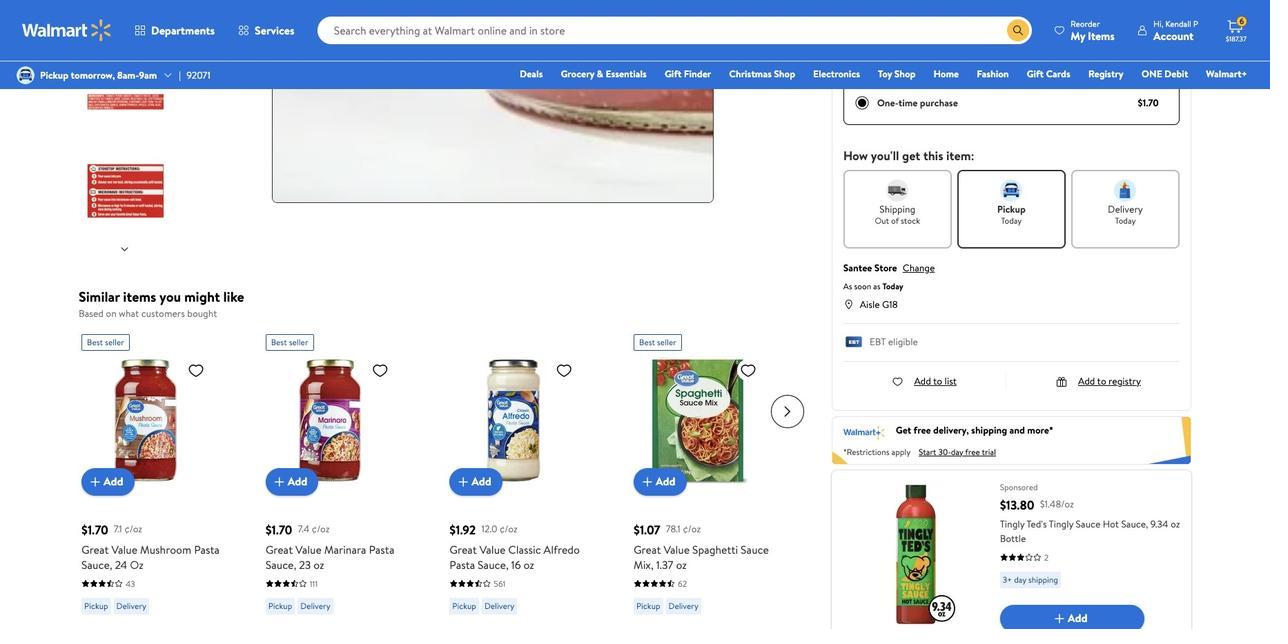 Task type: describe. For each thing, give the bounding box(es) containing it.
as
[[844, 280, 853, 292]]

grocery & essentials link
[[555, 66, 653, 81]]

add button for great value marinara pasta sauce, 23 oz
[[266, 468, 319, 496]]

bought
[[187, 307, 217, 320]]

delivery for great value mushroom pasta sauce, 24 oz
[[116, 600, 146, 612]]

value for 1.37
[[664, 542, 690, 557]]

how
[[844, 147, 868, 164]]

seller for spaghetti
[[657, 336, 677, 348]]

9am
[[139, 68, 157, 82]]

change button
[[903, 261, 935, 275]]

$187.37
[[1227, 34, 1247, 44]]

essentials
[[606, 67, 647, 81]]

30-
[[939, 446, 952, 458]]

today for delivery
[[1116, 215, 1136, 227]]

hi, kendall p account
[[1154, 18, 1199, 43]]

cards
[[1047, 67, 1071, 81]]

ebt image
[[844, 336, 864, 350]]

7.1
[[114, 522, 122, 536]]

like
[[223, 287, 244, 306]]

$1.70 for great value mushroom pasta sauce, 24 oz
[[82, 521, 108, 538]]

best for great value marinara pasta sauce, 23 oz
[[271, 336, 287, 348]]

on
[[106, 307, 117, 320]]

delivery
[[955, 36, 988, 50]]

pasta inside the $1.92 12.0 ¢/oz great value classic alfredo pasta sauce, 16 oz
[[450, 557, 475, 572]]

intent image for pickup image
[[1001, 180, 1023, 202]]

toy shop link
[[872, 66, 922, 81]]

6
[[1240, 15, 1245, 27]]

one debit link
[[1136, 66, 1195, 81]]

seller for mushroom
[[105, 336, 124, 348]]

delivery for great value spaghetti sauce mix, 1.37 oz
[[669, 600, 699, 612]]

2
[[1045, 552, 1049, 563]]

seller for marinara
[[289, 336, 308, 348]]

based
[[79, 307, 104, 320]]

111
[[310, 578, 318, 589]]

add to cart image for great value marinara pasta sauce, 23 oz
[[271, 473, 288, 490]]

add button up 12.0
[[450, 468, 503, 496]]

search icon image
[[1013, 25, 1024, 36]]

gift for gift cards
[[1027, 67, 1044, 81]]

delivery down "561"
[[485, 600, 515, 612]]

registry
[[1089, 67, 1124, 81]]

home
[[934, 67, 959, 81]]

ted's
[[1027, 517, 1048, 531]]

$13.80
[[1001, 496, 1035, 514]]

services
[[255, 23, 295, 38]]

get free delivery, shipping and more* banner
[[832, 416, 1192, 465]]

best seller for great value marinara pasta sauce, 23 oz
[[271, 336, 308, 348]]

shipping inside banner
[[972, 423, 1008, 437]]

great value mushroom pasta sauce, 24 oz image
[[82, 356, 210, 485]]

add to favorites list, great value mushroom pasta sauce, 24 oz image
[[188, 362, 204, 379]]

great value classic alfredo pasta sauce, 16 oz image
[[450, 356, 578, 485]]

intent image for delivery image
[[1115, 180, 1137, 202]]

address)
[[1020, 50, 1055, 64]]

&
[[597, 67, 604, 81]]

next slide for similar items you might like list image
[[771, 395, 804, 428]]

oz inside sponsored $13.80 $1.48/oz tingly ted's tingly sauce hot sauce, 9.34 oz bottle
[[1171, 517, 1181, 531]]

services button
[[227, 14, 306, 47]]

(this
[[878, 50, 898, 64]]

one debit
[[1142, 67, 1189, 81]]

customers
[[141, 307, 185, 320]]

value for 24
[[111, 542, 138, 557]]

fashion link
[[971, 66, 1016, 81]]

43
[[126, 578, 135, 589]]

might
[[184, 287, 220, 306]]

product group containing $1.92
[[450, 328, 604, 629]]

alfredo
[[544, 542, 580, 557]]

debit
[[1165, 67, 1189, 81]]

change
[[903, 261, 935, 275]]

3+
[[1003, 574, 1013, 585]]

hot
[[1103, 517, 1120, 531]]

can't
[[921, 50, 942, 64]]

today inside santee store change as soon as today
[[883, 280, 904, 292]]

to for add to list
[[934, 374, 943, 388]]

similar items you might like based on what customers bought
[[79, 287, 244, 320]]

start 30-day free trial
[[919, 446, 997, 458]]

great for 24
[[82, 542, 109, 557]]

24
[[115, 557, 127, 572]]

deals
[[520, 67, 543, 81]]

$1.70 for great value marinara pasta sauce, 23 oz
[[266, 521, 292, 538]]

christmas shop
[[730, 67, 796, 81]]

toy shop
[[879, 67, 916, 81]]

Search search field
[[317, 17, 1033, 44]]

1 tingly from the left
[[1001, 517, 1025, 531]]

out
[[875, 215, 890, 227]]

92071
[[187, 68, 211, 82]]

great for sauce,
[[450, 542, 477, 557]]

*restrictions apply
[[844, 446, 911, 458]]

my
[[1071, 28, 1086, 43]]

auto-
[[932, 36, 955, 50]]

1 product group from the left
[[82, 328, 235, 629]]

finder
[[684, 67, 712, 81]]

spaghetti
[[693, 542, 739, 557]]

mushroom
[[140, 542, 192, 557]]

to up fashion link
[[991, 50, 1000, 64]]

Walmart Site-Wide search field
[[317, 17, 1033, 44]]

aisle
[[860, 298, 880, 311]]

pasta for great value mushroom pasta sauce, 24 oz
[[194, 542, 220, 557]]

oz inside the $1.92 12.0 ¢/oz great value classic alfredo pasta sauce, 16 oz
[[524, 557, 535, 572]]

add to cart image for great value mushroom pasta sauce, 24 oz
[[87, 473, 104, 490]]

fashion
[[977, 67, 1009, 81]]

12.0
[[482, 522, 498, 536]]

walmart+
[[1207, 67, 1248, 81]]

shop for christmas shop
[[774, 67, 796, 81]]

$1.70 7.4 ¢/oz great value marinara pasta sauce, 23 oz
[[266, 521, 395, 572]]

more*
[[1028, 423, 1054, 437]]

add button for great value spaghetti sauce mix, 1.37 oz
[[634, 468, 687, 496]]

sauce, inside $1.70 7.1 ¢/oz great value mushroom pasta sauce, 24 oz
[[82, 557, 112, 572]]

great value traditional pasta sauce, 24 oz - image 5 of 8 image
[[86, 151, 166, 231]]

sauce, inside the $1.92 12.0 ¢/oz great value classic alfredo pasta sauce, 16 oz
[[478, 557, 509, 572]]

walmart plus image
[[844, 423, 885, 440]]

delivery for great value marinara pasta sauce, 23 oz
[[301, 600, 331, 612]]

today for pickup
[[1002, 215, 1022, 227]]

one-
[[878, 96, 899, 110]]

electronics
[[814, 67, 861, 81]]

2 tingly from the left
[[1050, 517, 1074, 531]]

sauce, inside sponsored $13.80 $1.48/oz tingly ted's tingly sauce hot sauce, 9.34 oz bottle
[[1122, 517, 1149, 531]]

shipping out of stock
[[875, 202, 921, 227]]

mix,
[[634, 557, 654, 572]]

reorder my items
[[1071, 18, 1115, 43]]

great for 1.37
[[634, 542, 661, 557]]

3+ day shipping
[[1003, 574, 1059, 585]]

time
[[899, 96, 918, 110]]

add to favorites list, great value marinara pasta sauce, 23 oz image
[[372, 362, 389, 379]]

tingly ted's tingly sauce hot sauce, 9.34 oz bottle image
[[843, 481, 989, 628]]

account
[[1154, 28, 1194, 43]]

add to cart image inside $13.80 group
[[1052, 610, 1068, 627]]

1 vertical spatial free
[[966, 446, 981, 458]]

marinara
[[324, 542, 367, 557]]

christmas shop link
[[723, 66, 802, 81]]

shipped
[[957, 50, 989, 64]]

next image image
[[119, 244, 130, 255]]

$13.80 group
[[832, 470, 1192, 629]]

add to registry button
[[1057, 374, 1142, 388]]

23
[[299, 557, 311, 572]]

as
[[874, 280, 881, 292]]



Task type: vqa. For each thing, say whether or not it's contained in the screenshot.
fees
no



Task type: locate. For each thing, give the bounding box(es) containing it.
0 horizontal spatial shop
[[774, 67, 796, 81]]

0 vertical spatial shipping
[[972, 423, 1008, 437]]

grocery
[[561, 67, 595, 81]]

delivery down 62
[[669, 600, 699, 612]]

great value marinara pasta sauce, 23 oz image
[[266, 356, 394, 485]]

gift finder link
[[659, 66, 718, 81]]

1 horizontal spatial sauce
[[1076, 517, 1101, 531]]

oz right 1.37
[[676, 557, 687, 572]]

2 horizontal spatial today
[[1116, 215, 1136, 227]]

sauce, inside $1.70 7.4 ¢/oz great value marinara pasta sauce, 23 oz
[[266, 557, 297, 572]]

great inside $1.70 7.4 ¢/oz great value marinara pasta sauce, 23 oz
[[266, 542, 293, 557]]

shipping down 2
[[1029, 574, 1059, 585]]

pasta down $1.92
[[450, 557, 475, 572]]

great left 23
[[266, 542, 293, 557]]

great down $1.92
[[450, 542, 477, 557]]

9.34
[[1151, 517, 1169, 531]]

best seller for great value mushroom pasta sauce, 24 oz
[[87, 336, 124, 348]]

best
[[87, 336, 103, 348], [271, 336, 287, 348], [640, 336, 656, 348]]

delivery,
[[934, 423, 970, 437]]

pasta for great value marinara pasta sauce, 23 oz
[[369, 542, 395, 557]]

bottle
[[1001, 532, 1027, 545]]

2 value from the left
[[296, 542, 322, 557]]

add to cart image up $1.07
[[640, 473, 656, 490]]

day down delivery,
[[952, 446, 964, 458]]

add button for great value mushroom pasta sauce, 24 oz
[[82, 468, 134, 496]]

sponsored
[[1001, 481, 1039, 493]]

best seller for great value spaghetti sauce mix, 1.37 oz
[[640, 336, 677, 348]]

1 shop from the left
[[774, 67, 796, 81]]

free right get
[[914, 423, 932, 437]]

¢/oz right 7.4
[[312, 522, 330, 536]]

¢/oz for mushroom
[[124, 522, 142, 536]]

0 vertical spatial this
[[1003, 50, 1018, 64]]

1 ¢/oz from the left
[[124, 522, 142, 536]]

to for subscribe to auto-delivery (this item can't be shipped to this address)
[[921, 36, 930, 50]]

add button up the 78.1
[[634, 468, 687, 496]]

great down $1.07
[[634, 542, 661, 557]]

$1.70 inside $1.70 7.1 ¢/oz great value mushroom pasta sauce, 24 oz
[[82, 521, 108, 538]]

day inside get free delivery, shipping and more* banner
[[952, 446, 964, 458]]

one-time purchase
[[878, 96, 959, 110]]

2 horizontal spatial best seller
[[640, 336, 677, 348]]

0 horizontal spatial today
[[883, 280, 904, 292]]

tingly down $1.48/oz
[[1050, 517, 1074, 531]]

None radio
[[856, 96, 869, 110]]

¢/oz inside $1.70 7.1 ¢/oz great value mushroom pasta sauce, 24 oz
[[124, 522, 142, 536]]

walmart+ link
[[1201, 66, 1254, 81]]

oz right 16
[[524, 557, 535, 572]]

1 horizontal spatial tingly
[[1050, 517, 1074, 531]]

store
[[875, 261, 898, 275]]

add to cart image
[[455, 473, 472, 490], [640, 473, 656, 490], [1052, 610, 1068, 627]]

oz right 23
[[314, 557, 324, 572]]

today inside pickup today
[[1002, 215, 1022, 227]]

great left 24
[[82, 542, 109, 557]]

gift finder
[[665, 67, 712, 81]]

pasta right marinara
[[369, 542, 395, 557]]

value down 7.4
[[296, 542, 322, 557]]

$1.70 7.1 ¢/oz great value mushroom pasta sauce, 24 oz
[[82, 521, 220, 572]]

2 ¢/oz from the left
[[312, 522, 330, 536]]

great
[[82, 542, 109, 557], [266, 542, 293, 557], [450, 542, 477, 557], [634, 542, 661, 557]]

1 horizontal spatial best
[[271, 336, 287, 348]]

2 product group from the left
[[266, 328, 419, 629]]

1 horizontal spatial gift
[[1027, 67, 1044, 81]]

oz right 9.34
[[1171, 517, 1181, 531]]

to left registry
[[1098, 374, 1107, 388]]

today right as
[[883, 280, 904, 292]]

0 horizontal spatial shipping
[[972, 423, 1008, 437]]

value for sauce,
[[480, 542, 506, 557]]

great value traditional pasta sauce, 24 oz - image 4 of 8 image
[[86, 61, 166, 142]]

1 seller from the left
[[105, 336, 124, 348]]

¢/oz right 12.0
[[500, 522, 518, 536]]

add button up 7.4
[[266, 468, 319, 496]]

add button up 7.1 on the left of page
[[82, 468, 134, 496]]

you'll
[[871, 147, 900, 164]]

great value traditional pasta sauce, 24 oz - image 3 of 8 image
[[86, 0, 166, 53]]

add to cart image down the 3+ day shipping
[[1052, 610, 1068, 627]]

value inside $1.70 7.4 ¢/oz great value marinara pasta sauce, 23 oz
[[296, 542, 322, 557]]

¢/oz for marinara
[[312, 522, 330, 536]]

¢/oz for spaghetti
[[683, 522, 701, 536]]

0 horizontal spatial $1.70
[[82, 521, 108, 538]]

add to cart image
[[87, 473, 104, 490], [271, 473, 288, 490]]

great inside the $1.92 12.0 ¢/oz great value classic alfredo pasta sauce, 16 oz
[[450, 542, 477, 557]]

item:
[[947, 147, 975, 164]]

great inside $1.07 78.1 ¢/oz great value spaghetti sauce mix, 1.37 oz
[[634, 542, 661, 557]]

add to favorites list, great value classic alfredo pasta sauce, 16 oz image
[[556, 362, 573, 379]]

1 horizontal spatial seller
[[289, 336, 308, 348]]

1 best from the left
[[87, 336, 103, 348]]

value down 12.0
[[480, 542, 506, 557]]

3 best seller from the left
[[640, 336, 677, 348]]

0 horizontal spatial this
[[924, 147, 944, 164]]

today down intent image for delivery
[[1116, 215, 1136, 227]]

christmas
[[730, 67, 772, 81]]

day inside $13.80 group
[[1015, 574, 1027, 585]]

None radio
[[856, 36, 870, 50]]

shop down item
[[895, 67, 916, 81]]

4 value from the left
[[664, 542, 690, 557]]

1 horizontal spatial day
[[1015, 574, 1027, 585]]

day
[[952, 446, 964, 458], [1015, 574, 1027, 585]]

2 best seller from the left
[[271, 336, 308, 348]]

delivery today
[[1109, 202, 1144, 227]]

ebt eligible
[[870, 335, 919, 349]]

1 horizontal spatial best seller
[[271, 336, 308, 348]]

3 great from the left
[[450, 542, 477, 557]]

reorder
[[1071, 18, 1101, 29]]

get
[[896, 423, 912, 437]]

0 horizontal spatial add to cart image
[[87, 473, 104, 490]]

2 horizontal spatial $1.70
[[1139, 96, 1159, 110]]

tingly up bottle
[[1001, 517, 1025, 531]]

0 vertical spatial free
[[914, 423, 932, 437]]

delivery down intent image for delivery
[[1109, 202, 1144, 216]]

get
[[903, 147, 921, 164]]

 image
[[17, 66, 35, 84]]

shop right christmas
[[774, 67, 796, 81]]

2 horizontal spatial seller
[[657, 336, 677, 348]]

3 seller from the left
[[657, 336, 677, 348]]

value inside the $1.92 12.0 ¢/oz great value classic alfredo pasta sauce, 16 oz
[[480, 542, 506, 557]]

registry link
[[1083, 66, 1130, 81]]

today
[[1002, 215, 1022, 227], [1116, 215, 1136, 227], [883, 280, 904, 292]]

1 horizontal spatial pasta
[[369, 542, 395, 557]]

and
[[1010, 423, 1026, 437]]

1 add to cart image from the left
[[87, 473, 104, 490]]

1 vertical spatial this
[[924, 147, 944, 164]]

value for 23
[[296, 542, 322, 557]]

add to cart image for great value spaghetti sauce mix, 1.37 oz 'image'
[[640, 473, 656, 490]]

0 horizontal spatial add to cart image
[[455, 473, 472, 490]]

*restrictions
[[844, 446, 890, 458]]

get free delivery, shipping and more*
[[896, 423, 1054, 437]]

sponsored $13.80 $1.48/oz tingly ted's tingly sauce hot sauce, 9.34 oz bottle
[[1001, 481, 1181, 545]]

delivery down 43
[[116, 600, 146, 612]]

items
[[1089, 28, 1115, 43]]

great for 23
[[266, 542, 293, 557]]

to
[[921, 36, 930, 50], [991, 50, 1000, 64], [934, 374, 943, 388], [1098, 374, 1107, 388]]

3 ¢/oz from the left
[[500, 522, 518, 536]]

2 horizontal spatial pasta
[[450, 557, 475, 572]]

sauce for $13.80
[[1076, 517, 1101, 531]]

shipping
[[880, 202, 916, 216]]

to left auto-
[[921, 36, 930, 50]]

1 horizontal spatial shop
[[895, 67, 916, 81]]

1.37
[[657, 557, 674, 572]]

add to list
[[915, 374, 957, 388]]

shop
[[774, 67, 796, 81], [895, 67, 916, 81]]

gift for gift finder
[[665, 67, 682, 81]]

2 horizontal spatial add to cart image
[[1052, 610, 1068, 627]]

today down the intent image for pickup
[[1002, 215, 1022, 227]]

pickup
[[40, 68, 69, 82], [998, 202, 1026, 216], [84, 600, 108, 612], [268, 600, 292, 612], [453, 600, 476, 612], [637, 600, 661, 612]]

4 ¢/oz from the left
[[683, 522, 701, 536]]

purchase
[[921, 96, 959, 110]]

p
[[1194, 18, 1199, 29]]

¢/oz
[[124, 522, 142, 536], [312, 522, 330, 536], [500, 522, 518, 536], [683, 522, 701, 536]]

oz inside $1.07 78.1 ¢/oz great value spaghetti sauce mix, 1.37 oz
[[676, 557, 687, 572]]

day right 3+
[[1015, 574, 1027, 585]]

be
[[944, 50, 955, 64]]

2 shop from the left
[[895, 67, 916, 81]]

1 gift from the left
[[665, 67, 682, 81]]

sauce right spaghetti
[[741, 542, 769, 557]]

0 vertical spatial sauce
[[1076, 517, 1101, 531]]

list
[[945, 374, 957, 388]]

1 horizontal spatial free
[[966, 446, 981, 458]]

sauce, right hot
[[1122, 517, 1149, 531]]

intent image for shipping image
[[887, 180, 909, 202]]

6 $187.37
[[1227, 15, 1247, 44]]

0 horizontal spatial tingly
[[1001, 517, 1025, 531]]

¢/oz for classic
[[500, 522, 518, 536]]

1 great from the left
[[82, 542, 109, 557]]

3 best from the left
[[640, 336, 656, 348]]

2 horizontal spatial best
[[640, 336, 656, 348]]

add button
[[82, 468, 134, 496], [266, 468, 319, 496], [450, 468, 503, 496], [634, 468, 687, 496], [1001, 605, 1145, 629]]

pasta
[[194, 542, 220, 557], [369, 542, 395, 557], [450, 557, 475, 572]]

0 horizontal spatial free
[[914, 423, 932, 437]]

sauce, left 23
[[266, 557, 297, 572]]

registry
[[1109, 374, 1142, 388]]

4 great from the left
[[634, 542, 661, 557]]

7.4
[[298, 522, 310, 536]]

best seller
[[87, 336, 124, 348], [271, 336, 308, 348], [640, 336, 677, 348]]

value down 7.1 on the left of page
[[111, 542, 138, 557]]

add to favorites list, great value spaghetti sauce mix, 1.37 oz image
[[740, 362, 757, 379]]

1 value from the left
[[111, 542, 138, 557]]

1 horizontal spatial today
[[1002, 215, 1022, 227]]

best for great value spaghetti sauce mix, 1.37 oz
[[640, 336, 656, 348]]

2 best from the left
[[271, 336, 287, 348]]

1 vertical spatial sauce
[[741, 542, 769, 557]]

grocery & essentials
[[561, 67, 647, 81]]

0 horizontal spatial best seller
[[87, 336, 124, 348]]

apply
[[892, 446, 911, 458]]

2 seller from the left
[[289, 336, 308, 348]]

2 gift from the left
[[1027, 67, 1044, 81]]

shipping up trial
[[972, 423, 1008, 437]]

this up fashion
[[1003, 50, 1018, 64]]

to for add to registry
[[1098, 374, 1107, 388]]

this inside subscribe to auto-delivery (this item can't be shipped to this address)
[[1003, 50, 1018, 64]]

add button inside $13.80 group
[[1001, 605, 1145, 629]]

shipping inside $13.80 group
[[1029, 574, 1059, 585]]

¢/oz right the 78.1
[[683, 522, 701, 536]]

3 value from the left
[[480, 542, 506, 557]]

1 best seller from the left
[[87, 336, 124, 348]]

gift down 'address)'
[[1027, 67, 1044, 81]]

$1.92
[[450, 521, 476, 538]]

kendall
[[1166, 18, 1192, 29]]

1 horizontal spatial shipping
[[1029, 574, 1059, 585]]

2 add to cart image from the left
[[271, 473, 288, 490]]

¢/oz inside $1.07 78.1 ¢/oz great value spaghetti sauce mix, 1.37 oz
[[683, 522, 701, 536]]

2 great from the left
[[266, 542, 293, 557]]

sauce for 78.1
[[741, 542, 769, 557]]

shop for toy shop
[[895, 67, 916, 81]]

this right get
[[924, 147, 944, 164]]

add to cart image up $1.92
[[455, 473, 472, 490]]

great value spaghetti sauce mix, 1.37 oz image
[[634, 356, 762, 485]]

soon
[[855, 280, 872, 292]]

sauce inside $1.07 78.1 ¢/oz great value spaghetti sauce mix, 1.37 oz
[[741, 542, 769, 557]]

product group containing $1.07
[[634, 328, 788, 629]]

great inside $1.70 7.1 ¢/oz great value mushroom pasta sauce, 24 oz
[[82, 542, 109, 557]]

4 product group from the left
[[634, 328, 788, 629]]

1 horizontal spatial add to cart image
[[640, 473, 656, 490]]

subscribe
[[878, 36, 919, 50]]

sauce left hot
[[1076, 517, 1101, 531]]

departments button
[[123, 14, 227, 47]]

gift cards
[[1027, 67, 1071, 81]]

pasta inside $1.70 7.4 ¢/oz great value marinara pasta sauce, 23 oz
[[369, 542, 395, 557]]

add button down the 3+ day shipping
[[1001, 605, 1145, 629]]

oz
[[130, 557, 144, 572]]

similar
[[79, 287, 120, 306]]

0 vertical spatial day
[[952, 446, 964, 458]]

pasta right mushroom
[[194, 542, 220, 557]]

best for great value mushroom pasta sauce, 24 oz
[[87, 336, 103, 348]]

one
[[1142, 67, 1163, 81]]

1 horizontal spatial $1.70
[[266, 521, 292, 538]]

1 horizontal spatial add to cart image
[[271, 473, 288, 490]]

delivery down 111
[[301, 600, 331, 612]]

0 horizontal spatial gift
[[665, 67, 682, 81]]

value inside $1.70 7.1 ¢/oz great value mushroom pasta sauce, 24 oz
[[111, 542, 138, 557]]

deals link
[[514, 66, 549, 81]]

62
[[678, 578, 687, 589]]

departments
[[151, 23, 215, 38]]

pasta inside $1.70 7.1 ¢/oz great value mushroom pasta sauce, 24 oz
[[194, 542, 220, 557]]

1 horizontal spatial this
[[1003, 50, 1018, 64]]

santee store change as soon as today
[[844, 261, 935, 292]]

product group
[[82, 328, 235, 629], [266, 328, 419, 629], [450, 328, 604, 629], [634, 328, 788, 629]]

tomorrow,
[[71, 68, 115, 82]]

free left trial
[[966, 446, 981, 458]]

0 horizontal spatial seller
[[105, 336, 124, 348]]

to left list
[[934, 374, 943, 388]]

$1.70 left 7.1 on the left of page
[[82, 521, 108, 538]]

you
[[160, 287, 181, 306]]

¢/oz inside the $1.92 12.0 ¢/oz great value classic alfredo pasta sauce, 16 oz
[[500, 522, 518, 536]]

¢/oz right 7.1 on the left of page
[[124, 522, 142, 536]]

$1.70 left 7.4
[[266, 521, 292, 538]]

0 horizontal spatial sauce
[[741, 542, 769, 557]]

¢/oz inside $1.70 7.4 ¢/oz great value marinara pasta sauce, 23 oz
[[312, 522, 330, 536]]

add inside $13.80 group
[[1068, 611, 1088, 626]]

sauce, left 24
[[82, 557, 112, 572]]

$1.48/oz
[[1041, 497, 1075, 511]]

oz inside $1.70 7.4 ¢/oz great value marinara pasta sauce, 23 oz
[[314, 557, 324, 572]]

add to cart image for the great value classic alfredo pasta sauce, 16 oz image
[[455, 473, 472, 490]]

$1.70 inside $1.70 7.4 ¢/oz great value marinara pasta sauce, 23 oz
[[266, 521, 292, 538]]

classic
[[509, 542, 541, 557]]

gift left finder
[[665, 67, 682, 81]]

3 product group from the left
[[450, 328, 604, 629]]

value inside $1.07 78.1 ¢/oz great value spaghetti sauce mix, 1.37 oz
[[664, 542, 690, 557]]

1 vertical spatial shipping
[[1029, 574, 1059, 585]]

561
[[494, 578, 506, 589]]

sauce, up "561"
[[478, 557, 509, 572]]

value down the 78.1
[[664, 542, 690, 557]]

tingly
[[1001, 517, 1025, 531], [1050, 517, 1074, 531]]

today inside delivery today
[[1116, 215, 1136, 227]]

walmart image
[[22, 19, 112, 41]]

$1.70 down one
[[1139, 96, 1159, 110]]

gift cards link
[[1021, 66, 1077, 81]]

pickup today
[[998, 202, 1026, 227]]

sauce inside sponsored $13.80 $1.48/oz tingly ted's tingly sauce hot sauce, 9.34 oz bottle
[[1076, 517, 1101, 531]]

1 vertical spatial day
[[1015, 574, 1027, 585]]

start
[[919, 446, 937, 458]]

0 horizontal spatial best
[[87, 336, 103, 348]]

ebt
[[870, 335, 886, 349]]

0 horizontal spatial pasta
[[194, 542, 220, 557]]

0 horizontal spatial day
[[952, 446, 964, 458]]



